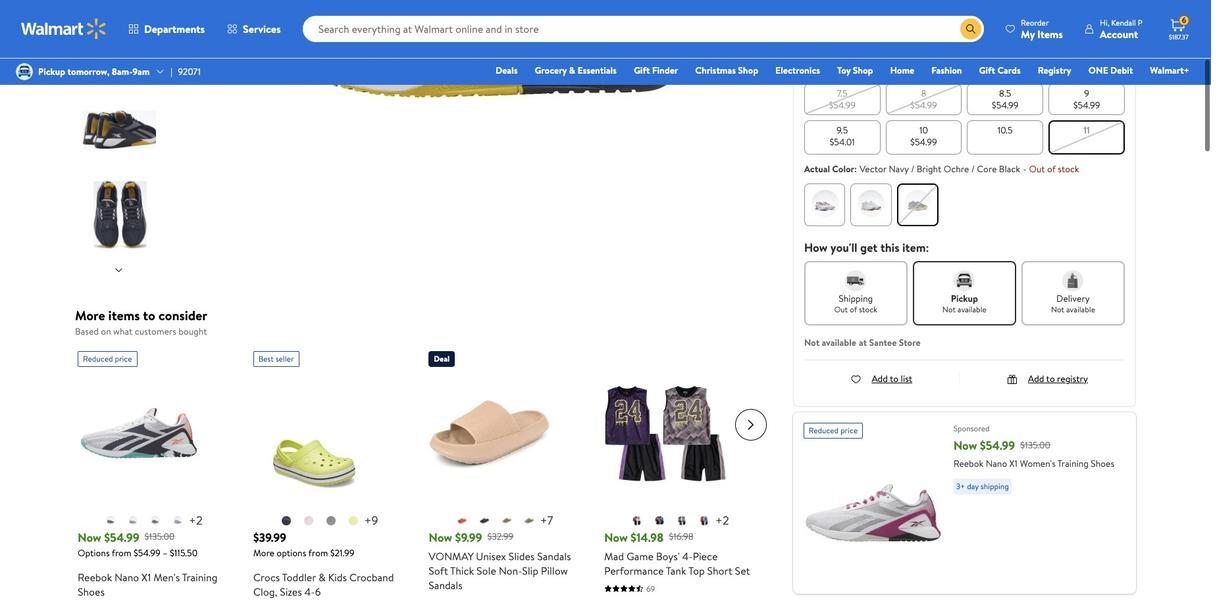 Task type: locate. For each thing, give the bounding box(es) containing it.
2 / from the left
[[971, 163, 975, 176]]

registry link
[[1032, 63, 1077, 78]]

nano
[[986, 457, 1007, 471], [115, 570, 139, 585]]

0 vertical spatial $135.00
[[1020, 439, 1050, 452]]

2 horizontal spatial to
[[1046, 373, 1055, 386]]

0 horizontal spatial sandals
[[429, 578, 462, 593]]

search icon image
[[966, 24, 976, 34]]

of down "intent image for shipping"
[[850, 304, 857, 315]]

shoes inside sponsored now $54.99 $135.00 reebok nano x1 women's training shoes
[[1091, 457, 1114, 471]]

1 add from the left
[[872, 373, 888, 386]]

shop right toy
[[853, 64, 873, 77]]

registry
[[1038, 64, 1071, 77]]

available inside pickup not available
[[958, 304, 987, 315]]

0 vertical spatial pickup
[[38, 65, 65, 78]]

0 horizontal spatial not
[[804, 336, 820, 349]]

0 horizontal spatial more
[[75, 307, 105, 324]]

$115.50
[[170, 547, 198, 560]]

0 horizontal spatial price
[[115, 353, 132, 364]]

3 product group from the left
[[429, 346, 575, 600]]

add left registry
[[1028, 373, 1044, 386]]

1 vertical spatial more
[[253, 547, 274, 560]]

1 vertical spatial out
[[834, 304, 848, 315]]

not left at on the bottom of the page
[[804, 336, 820, 349]]

price inside "product" group
[[115, 353, 132, 364]]

0 horizontal spatial training
[[182, 570, 217, 585]]

1 vertical spatial shoes
[[78, 585, 105, 599]]

0 horizontal spatial shop
[[738, 64, 758, 77]]

reebok nano x1 women's training shoes - image 4 of 9 image
[[82, 91, 159, 168]]

sandals down vonmay
[[429, 578, 462, 593]]

p
[[1138, 17, 1143, 28]]

nano up shipping
[[986, 457, 1007, 471]]

price down what
[[115, 353, 132, 364]]

0 vertical spatial reduced price
[[83, 353, 132, 364]]

pickup down the intent image for pickup
[[951, 292, 978, 305]]

leopard image
[[524, 516, 534, 526]]

0 vertical spatial x1
[[1009, 457, 1018, 471]]

reebok nano x1 women's training shoes image inside now $54.99 group
[[803, 444, 943, 584]]

$54.99 for 10
[[910, 136, 937, 149]]

$16.98
[[669, 531, 693, 544]]

0 vertical spatial sandals
[[537, 549, 571, 564]]

1 horizontal spatial training
[[1058, 457, 1089, 471]]

4-
[[682, 549, 693, 564], [304, 585, 315, 599]]

from left '$21.99'
[[308, 547, 328, 560]]

1 from from the left
[[112, 547, 131, 560]]

2 horizontal spatial 6
[[1182, 15, 1186, 26]]

registry
[[1057, 373, 1088, 386]]

training right women's
[[1058, 457, 1089, 471]]

now for $54.99
[[78, 530, 101, 546]]

1 vertical spatial training
[[182, 570, 217, 585]]

1 vertical spatial of
[[850, 304, 857, 315]]

$14.98
[[631, 530, 664, 546]]

to left list in the bottom of the page
[[890, 373, 899, 386]]

x1 left women's
[[1009, 457, 1018, 471]]

gift left cards
[[979, 64, 995, 77]]

core black / pure grey 5 / orange flare image
[[150, 516, 161, 526]]

1 vertical spatial 6
[[921, 50, 926, 63]]

on
[[101, 325, 111, 338]]

0 horizontal spatial add
[[872, 373, 888, 386]]

1 horizontal spatial reduced
[[809, 425, 839, 436]]

1 horizontal spatial reduced price
[[809, 425, 858, 436]]

available inside delivery not available
[[1066, 304, 1095, 315]]

1 horizontal spatial price
[[841, 425, 858, 436]]

4- right boys' on the bottom of page
[[682, 549, 693, 564]]

0 vertical spatial shoes
[[1091, 457, 1114, 471]]

delivery
[[1056, 292, 1090, 305]]

items
[[108, 307, 140, 324]]

0 horizontal spatial reebok
[[78, 570, 112, 585]]

1 horizontal spatial available in additional 2 variants element
[[715, 512, 729, 529]]

+7
[[540, 512, 553, 529]]

navy/red image
[[281, 516, 291, 526]]

bright
[[917, 163, 941, 176]]

now up mad
[[604, 530, 628, 546]]

available in additional 7 variants element
[[540, 512, 553, 529]]

/ right navy
[[911, 163, 914, 176]]

pickup
[[38, 65, 65, 78], [951, 292, 978, 305]]

mad game boys' 4-piece performance tank top short set image
[[604, 372, 727, 495]]

customers
[[135, 325, 176, 338]]

$9.99
[[455, 530, 482, 546]]

price down add to list button
[[841, 425, 858, 436]]

product group
[[78, 346, 224, 600], [253, 346, 400, 600], [429, 346, 575, 600], [604, 346, 751, 600]]

$54.99 inside sponsored now $54.99 $135.00 reebok nano x1 women's training shoes
[[980, 438, 1015, 454]]

available in additional 2 variants element right the awesomeness image
[[715, 512, 729, 529]]

0 horizontal spatial gift
[[634, 64, 650, 77]]

1 vertical spatial reduced price
[[809, 425, 858, 436]]

x1
[[1009, 457, 1018, 471], [142, 570, 151, 585]]

store
[[899, 336, 921, 349]]

not down the intent image for pickup
[[942, 304, 956, 315]]

6 $187.37
[[1169, 15, 1189, 41]]

0 horizontal spatial x1
[[142, 570, 151, 585]]

shoes down options
[[78, 585, 105, 599]]

sponsored
[[953, 423, 990, 434]]

& inside crocs toddler & kids crocband clog, sizes 4-6
[[319, 570, 326, 585]]

$135.00 up women's
[[1020, 439, 1050, 452]]

nano inside sponsored now $54.99 $135.00 reebok nano x1 women's training shoes
[[986, 457, 1007, 471]]

1 horizontal spatial of
[[1047, 163, 1056, 176]]

1 horizontal spatial reebok nano x1 women's training shoes image
[[803, 444, 943, 584]]

& right grocery
[[569, 64, 575, 77]]

from right options
[[112, 547, 131, 560]]

core
[[977, 163, 997, 176]]

items
[[1037, 27, 1063, 41]]

| 92071
[[171, 65, 201, 78]]

walmart image
[[21, 18, 107, 39]]

0 horizontal spatial &
[[319, 570, 326, 585]]

Search search field
[[303, 16, 984, 42]]

day
[[967, 481, 979, 492]]

nano down "now $54.99 $135.00 options from $54.99 – $115.50"
[[115, 570, 139, 585]]

now inside "now $54.99 $135.00 options from $54.99 – $115.50"
[[78, 530, 101, 546]]

0 horizontal spatial shoes
[[78, 585, 105, 599]]

0 horizontal spatial nano
[[115, 570, 139, 585]]

2 add from the left
[[1028, 373, 1044, 386]]

6 for 6 $54.99
[[921, 50, 926, 63]]

1 vertical spatial sandals
[[429, 578, 462, 593]]

1 horizontal spatial 4-
[[682, 549, 693, 564]]

1 vertical spatial $135.00
[[145, 531, 175, 544]]

2 horizontal spatial available
[[1066, 304, 1095, 315]]

1 horizontal spatial $135.00
[[1020, 439, 1050, 452]]

sandals right slides
[[537, 549, 571, 564]]

next slide for more items to consider list image
[[735, 409, 767, 441]]

1 vertical spatial stock
[[859, 304, 877, 315]]

more up based
[[75, 307, 105, 324]]

kids
[[328, 570, 347, 585]]

2 +2 from the left
[[715, 512, 729, 529]]

reduced
[[83, 353, 113, 364], [809, 425, 839, 436]]

ochre
[[944, 163, 969, 176]]

1 vertical spatial pickup
[[951, 292, 978, 305]]

2 shop from the left
[[853, 64, 873, 77]]

now
[[953, 438, 977, 454], [78, 530, 101, 546], [429, 530, 452, 546], [604, 530, 628, 546]]

now up options
[[78, 530, 101, 546]]

0 horizontal spatial $135.00
[[145, 531, 175, 544]]

pickup inside pickup not available
[[951, 292, 978, 305]]

available in additional 2 variants element for pure grey 3 image
[[189, 512, 202, 529]]

x1 left men's
[[142, 570, 151, 585]]

$135.00 down the core black / pure grey 5 / orange flare 'image'
[[145, 531, 175, 544]]

 image
[[16, 63, 33, 80]]

x1 inside reebok nano x1 men's training shoes
[[142, 570, 151, 585]]

leopard brown image
[[501, 516, 512, 526]]

available in additional 9 variants element
[[364, 512, 378, 529]]

reebok inside sponsored now $54.99 $135.00 reebok nano x1 women's training shoes
[[953, 457, 984, 471]]

departments
[[144, 22, 205, 36]]

1 horizontal spatial from
[[308, 547, 328, 560]]

0 horizontal spatial out
[[834, 304, 848, 315]]

$187.37
[[1169, 32, 1189, 41]]

shoes
[[1091, 457, 1114, 471], [78, 585, 105, 599]]

training
[[1058, 457, 1089, 471], [182, 570, 217, 585]]

6 up $187.37
[[1182, 15, 1186, 26]]

1 horizontal spatial +2
[[715, 512, 729, 529]]

home link
[[884, 63, 920, 78]]

shoes right women's
[[1091, 457, 1114, 471]]

1 horizontal spatial reebok
[[953, 457, 984, 471]]

0 vertical spatial reebok nano x1 women's training shoes image
[[259, 0, 680, 225]]

1 horizontal spatial gift
[[979, 64, 995, 77]]

to left registry
[[1046, 373, 1055, 386]]

gift for gift finder
[[634, 64, 650, 77]]

1 shop from the left
[[738, 64, 758, 77]]

:
[[854, 163, 857, 176]]

0 vertical spatial reduced
[[83, 353, 113, 364]]

gift left finder
[[634, 64, 650, 77]]

1 horizontal spatial add
[[1028, 373, 1044, 386]]

of right '-'
[[1047, 163, 1056, 176]]

0 vertical spatial &
[[569, 64, 575, 77]]

available down the intent image for pickup
[[958, 304, 987, 315]]

1 vertical spatial reduced
[[809, 425, 839, 436]]

pickup for not
[[951, 292, 978, 305]]

92071
[[178, 65, 201, 78]]

-
[[1023, 163, 1026, 176]]

reebok inside reebok nano x1 men's training shoes
[[78, 570, 112, 585]]

sole
[[477, 564, 496, 578]]

to for add to registry
[[1046, 373, 1055, 386]]

add left list in the bottom of the page
[[872, 373, 888, 386]]

4- inside now $14.98 $16.98 mad game boys' 4-piece performance tank top short set
[[682, 549, 693, 564]]

orange image
[[457, 516, 467, 526]]

pillow
[[541, 564, 568, 578]]

sizes
[[280, 585, 302, 599]]

now down sponsored
[[953, 438, 977, 454]]

not available at santee store
[[804, 336, 921, 349]]

1 horizontal spatial nano
[[986, 457, 1007, 471]]

1 horizontal spatial to
[[890, 373, 899, 386]]

available down the intent image for delivery
[[1066, 304, 1095, 315]]

0 vertical spatial 4-
[[682, 549, 693, 564]]

1 horizontal spatial stock
[[1058, 163, 1079, 176]]

1 product group from the left
[[78, 346, 224, 600]]

stock inside shipping out of stock
[[859, 304, 877, 315]]

not
[[942, 304, 956, 315], [1051, 304, 1064, 315], [804, 336, 820, 349]]

/ left core
[[971, 163, 975, 176]]

reebok up day
[[953, 457, 984, 471]]

1 horizontal spatial more
[[253, 547, 274, 560]]

& left kids
[[319, 570, 326, 585]]

$54.99 for 9
[[1073, 99, 1100, 112]]

1 horizontal spatial available
[[958, 304, 987, 315]]

gift finder link
[[628, 63, 684, 78]]

6 inside 6 $187.37
[[1182, 15, 1186, 26]]

1 horizontal spatial not
[[942, 304, 956, 315]]

out
[[1029, 163, 1045, 176], [834, 304, 848, 315]]

1 vertical spatial x1
[[142, 570, 151, 585]]

to up customers
[[143, 307, 155, 324]]

gift finder
[[634, 64, 678, 77]]

now inside now $9.99 $32.99 vonmay unisex slides sandals soft thick sole non-slip pillow sandals
[[429, 530, 452, 546]]

30 forever image
[[677, 516, 687, 526]]

0 horizontal spatial available in additional 2 variants element
[[189, 512, 202, 529]]

+2 for available in additional 2 variants element related to pure grey 3 image
[[189, 512, 202, 529]]

essentials
[[577, 64, 617, 77]]

2 available in additional 2 variants element from the left
[[715, 512, 729, 529]]

now up vonmay
[[429, 530, 452, 546]]

reebok down options
[[78, 570, 112, 585]]

1 horizontal spatial /
[[971, 163, 975, 176]]

1 vertical spatial nano
[[115, 570, 139, 585]]

available in additional 2 variants element right pure grey 3 image
[[189, 512, 202, 529]]

$54.99 for 6
[[910, 62, 937, 75]]

0 horizontal spatial /
[[911, 163, 914, 176]]

0 vertical spatial price
[[115, 353, 132, 364]]

6 right the home link
[[921, 50, 926, 63]]

0 vertical spatial more
[[75, 307, 105, 324]]

reebok
[[953, 457, 984, 471], [78, 570, 112, 585]]

vonmay
[[429, 549, 473, 564]]

available left at on the bottom of the page
[[822, 336, 856, 349]]

stock down 11 button
[[1058, 163, 1079, 176]]

account
[[1100, 27, 1138, 41]]

out down "intent image for shipping"
[[834, 304, 848, 315]]

+2
[[189, 512, 202, 529], [715, 512, 729, 529]]

shop right christmas
[[738, 64, 758, 77]]

0 horizontal spatial reebok nano x1 women's training shoes image
[[259, 0, 680, 225]]

citrus/grey image
[[348, 516, 358, 526]]

clog,
[[253, 585, 277, 599]]

1 horizontal spatial x1
[[1009, 457, 1018, 471]]

intent image for pickup image
[[954, 271, 975, 292]]

more down $39.99 at the bottom left of page
[[253, 547, 274, 560]]

69
[[646, 583, 655, 595]]

0 horizontal spatial of
[[850, 304, 857, 315]]

tank
[[666, 564, 686, 578]]

2 horizontal spatial not
[[1051, 304, 1064, 315]]

available for pickup
[[958, 304, 987, 315]]

santee
[[869, 336, 897, 349]]

0 horizontal spatial +2
[[189, 512, 202, 529]]

+2 right the awesomeness image
[[715, 512, 729, 529]]

add for add to list
[[872, 373, 888, 386]]

6 inside 6 $54.99
[[921, 50, 926, 63]]

1 available in additional 2 variants element from the left
[[189, 512, 202, 529]]

next image image
[[114, 265, 124, 276]]

now inside now $14.98 $16.98 mad game boys' 4-piece performance tank top short set
[[604, 530, 628, 546]]

sandals
[[537, 549, 571, 564], [429, 578, 462, 593]]

1 horizontal spatial 6
[[921, 50, 926, 63]]

stock down "intent image for shipping"
[[859, 304, 877, 315]]

0 vertical spatial 6
[[1182, 15, 1186, 26]]

10 $54.99
[[910, 124, 937, 149]]

not for pickup
[[942, 304, 956, 315]]

1 vertical spatial 4-
[[304, 585, 315, 599]]

1 gift from the left
[[634, 64, 650, 77]]

electronics
[[775, 64, 820, 77]]

23 print image
[[654, 516, 665, 526]]

not inside delivery not available
[[1051, 304, 1064, 315]]

not inside pickup not available
[[942, 304, 956, 315]]

not for delivery
[[1051, 304, 1064, 315]]

color
[[832, 163, 854, 176]]

pickup left tomorrow,
[[38, 65, 65, 78]]

1 horizontal spatial pickup
[[951, 292, 978, 305]]

1 horizontal spatial shoes
[[1091, 457, 1114, 471]]

$54.99 for 6.5
[[992, 62, 1019, 75]]

price inside now $54.99 group
[[841, 425, 858, 436]]

to
[[143, 307, 155, 324], [890, 373, 899, 386], [1046, 373, 1055, 386]]

out right '-'
[[1029, 163, 1045, 176]]

0 vertical spatial training
[[1058, 457, 1089, 471]]

1 +2 from the left
[[189, 512, 202, 529]]

you'll
[[830, 240, 857, 256]]

0 horizontal spatial 6
[[315, 585, 321, 599]]

product group containing +9
[[253, 346, 400, 600]]

reebok nano x1 women's training shoes - image 5 of 9 image
[[82, 176, 159, 253]]

6 left kids
[[315, 585, 321, 599]]

7.5 $54.99
[[829, 87, 856, 112]]

grocery & essentials link
[[529, 63, 623, 78]]

reebok nano x1 women's training shoes image
[[259, 0, 680, 225], [803, 444, 943, 584]]

to inside the more items to consider based on what customers bought
[[143, 307, 155, 324]]

$54.99
[[829, 62, 856, 75], [910, 62, 937, 75], [992, 62, 1019, 75], [829, 99, 856, 112], [910, 99, 937, 112], [992, 99, 1019, 112], [1073, 99, 1100, 112], [910, 136, 937, 149], [980, 438, 1015, 454], [104, 530, 139, 546], [134, 547, 160, 560]]

+2 for available in additional 2 variants element related to the awesomeness image
[[715, 512, 729, 529]]

reduced price inside now $54.99 group
[[809, 425, 858, 436]]

not down the intent image for delivery
[[1051, 304, 1064, 315]]

1 vertical spatial &
[[319, 570, 326, 585]]

item:
[[902, 240, 929, 256]]

7.5
[[837, 87, 847, 100]]

7 button
[[1049, 47, 1125, 78]]

reebok nano x1 women's training shoes - image 3 of 9 image
[[82, 7, 159, 84]]

from inside the $39.99 more options from $21.99
[[308, 547, 328, 560]]

0 horizontal spatial from
[[112, 547, 131, 560]]

1 horizontal spatial shop
[[853, 64, 873, 77]]

gift cards
[[979, 64, 1021, 77]]

0 vertical spatial nano
[[986, 457, 1007, 471]]

0 horizontal spatial to
[[143, 307, 155, 324]]

$135.00
[[1020, 439, 1050, 452], [145, 531, 175, 544]]

0 horizontal spatial stock
[[859, 304, 877, 315]]

4- right 'sizes'
[[304, 585, 315, 599]]

$54.99 for now
[[104, 530, 139, 546]]

non-
[[499, 564, 522, 578]]

11 button
[[1049, 120, 1125, 155]]

2 from from the left
[[308, 547, 328, 560]]

reduced inside now $54.99 group
[[809, 425, 839, 436]]

1 vertical spatial reebok
[[78, 570, 112, 585]]

grocery & essentials
[[535, 64, 617, 77]]

more
[[75, 307, 105, 324], [253, 547, 274, 560]]

1 vertical spatial reebok nano x1 women's training shoes image
[[803, 444, 943, 584]]

8am-
[[112, 65, 132, 78]]

available in additional 2 variants element
[[189, 512, 202, 529], [715, 512, 729, 529]]

9 $54.99
[[1073, 87, 1100, 112]]

0 horizontal spatial 4-
[[304, 585, 315, 599]]

0 horizontal spatial pickup
[[38, 65, 65, 78]]

2 product group from the left
[[253, 346, 400, 600]]

unisex
[[476, 549, 506, 564]]

services
[[243, 22, 281, 36]]

2 gift from the left
[[979, 64, 995, 77]]

0 vertical spatial out
[[1029, 163, 1045, 176]]

black image
[[479, 516, 490, 526]]

training down $115.50 in the bottom left of the page
[[182, 570, 217, 585]]

1 vertical spatial price
[[841, 425, 858, 436]]

+2 right pure grey 3 image
[[189, 512, 202, 529]]

0 vertical spatial reebok
[[953, 457, 984, 471]]



Task type: vqa. For each thing, say whether or not it's contained in the screenshot.
1st the +2 from left
yes



Task type: describe. For each thing, give the bounding box(es) containing it.
now $9.99 $32.99 vonmay unisex slides sandals soft thick sole non-slip pillow sandals
[[429, 530, 571, 593]]

1 horizontal spatial &
[[569, 64, 575, 77]]

4- inside crocs toddler & kids crocband clog, sizes 4-6
[[304, 585, 315, 599]]

add to registry
[[1028, 373, 1088, 386]]

4 product group from the left
[[604, 346, 751, 600]]

shipping out of stock
[[834, 292, 877, 315]]

fashion
[[931, 64, 962, 77]]

shop for christmas shop
[[738, 64, 758, 77]]

9
[[1084, 87, 1089, 100]]

$54.99 for 8
[[910, 99, 937, 112]]

Walmart Site-Wide search field
[[303, 16, 984, 42]]

kendall
[[1111, 17, 1136, 28]]

gift cards link
[[973, 63, 1027, 78]]

grocery
[[535, 64, 567, 77]]

crocs
[[253, 570, 280, 585]]

from inside "now $54.99 $135.00 options from $54.99 – $115.50"
[[112, 547, 131, 560]]

now for $9.99
[[429, 530, 452, 546]]

5.5
[[836, 50, 848, 63]]

pickup for tomorrow,
[[38, 65, 65, 78]]

x1 inside sponsored now $54.99 $135.00 reebok nano x1 women's training shoes
[[1009, 457, 1018, 471]]

$32.99
[[487, 531, 514, 544]]

to for add to list
[[890, 373, 899, 386]]

shoes inside reebok nano x1 men's training shoes
[[78, 585, 105, 599]]

gift for gift cards
[[979, 64, 995, 77]]

$54.01
[[830, 136, 855, 149]]

best seller
[[258, 353, 294, 364]]

shop for toy shop
[[853, 64, 873, 77]]

one debit
[[1088, 64, 1133, 77]]

bought
[[179, 325, 207, 338]]

game
[[627, 549, 653, 564]]

cards
[[997, 64, 1021, 77]]

slides
[[509, 549, 535, 564]]

9.5 $54.01
[[830, 124, 855, 149]]

3+
[[956, 481, 965, 492]]

toddler
[[282, 570, 316, 585]]

how you'll get this item:
[[804, 240, 929, 256]]

training inside sponsored now $54.99 $135.00 reebok nano x1 women's training shoes
[[1058, 457, 1089, 471]]

actual color list
[[801, 181, 1127, 229]]

christmas shop link
[[689, 63, 764, 78]]

pure grey 5 image
[[105, 516, 116, 526]]

what
[[113, 325, 133, 338]]

0 vertical spatial of
[[1047, 163, 1056, 176]]

ballerina pink image
[[303, 516, 314, 526]]

training inside reebok nano x1 men's training shoes
[[182, 570, 217, 585]]

departments button
[[117, 13, 216, 45]]

more inside the $39.99 more options from $21.99
[[253, 547, 274, 560]]

debit
[[1110, 64, 1133, 77]]

deals
[[496, 64, 518, 77]]

one debit link
[[1083, 63, 1139, 78]]

$135.00 inside "now $54.99 $135.00 options from $54.99 – $115.50"
[[145, 531, 175, 544]]

1 horizontal spatial out
[[1029, 163, 1045, 176]]

vonmay unisex slides sandals soft thick sole non-slip pillow sandals image
[[429, 372, 551, 495]]

add to list
[[872, 373, 912, 386]]

sponsored now $54.99 $135.00 reebok nano x1 women's training shoes
[[953, 423, 1114, 471]]

|
[[171, 65, 173, 78]]

10.5
[[998, 124, 1013, 137]]

pickup not available
[[942, 292, 987, 315]]

toy
[[837, 64, 851, 77]]

now inside sponsored now $54.99 $135.00 reebok nano x1 women's training shoes
[[953, 438, 977, 454]]

10.5 button
[[967, 120, 1043, 155]]

best
[[258, 353, 274, 364]]

shipping
[[839, 292, 873, 305]]

crocs toddler & kids crocband clog, sizes 4-6
[[253, 570, 394, 599]]

next media item image
[[695, 0, 711, 13]]

finder
[[652, 64, 678, 77]]

toy shop
[[837, 64, 873, 77]]

reorder
[[1021, 17, 1049, 28]]

hi,
[[1100, 17, 1109, 28]]

$21.99
[[330, 547, 354, 560]]

product group containing +7
[[429, 346, 575, 600]]

out inside shipping out of stock
[[834, 304, 848, 315]]

$54.99 for 8.5
[[992, 99, 1019, 112]]

$39.99
[[253, 530, 286, 546]]

0 vertical spatial stock
[[1058, 163, 1079, 176]]

available in additional 2 variants element for the awesomeness image
[[715, 512, 729, 529]]

boys'
[[656, 549, 680, 564]]

more inside the more items to consider based on what customers bought
[[75, 307, 105, 324]]

walmart+ link
[[1144, 63, 1195, 78]]

$54.99 for 7.5
[[829, 99, 856, 112]]

8 $54.99
[[910, 87, 937, 112]]

christmas shop
[[695, 64, 758, 77]]

services button
[[216, 13, 292, 45]]

my
[[1021, 27, 1035, 41]]

how
[[804, 240, 828, 256]]

of inside shipping out of stock
[[850, 304, 857, 315]]

crocs toddler & kids crocband clog, sizes 4-6 image
[[253, 372, 376, 495]]

3+ day shipping
[[956, 481, 1009, 492]]

–
[[163, 547, 168, 560]]

pickup tomorrow, 8am-9am
[[38, 65, 150, 78]]

add for add to registry
[[1028, 373, 1044, 386]]

options
[[277, 547, 306, 560]]

pure grey 3 image
[[173, 516, 183, 526]]

now for $14.98
[[604, 530, 628, 546]]

set
[[735, 564, 750, 578]]

shoe size list
[[801, 44, 1127, 157]]

reebok nano x1 men's training shoes
[[78, 570, 217, 599]]

$39.99 more options from $21.99
[[253, 530, 354, 560]]

awesomeness image
[[699, 516, 710, 526]]

add to list button
[[851, 373, 912, 386]]

9am
[[132, 65, 150, 78]]

options
[[78, 547, 110, 560]]

now $54.99 $135.00 options from $54.99 – $115.50
[[78, 530, 198, 560]]

performance
[[604, 564, 664, 578]]

black
[[999, 163, 1020, 176]]

now $54.99 group
[[793, 413, 1136, 594]]

0 horizontal spatial available
[[822, 336, 856, 349]]

deals link
[[490, 63, 524, 78]]

intent image for delivery image
[[1063, 271, 1084, 292]]

list
[[901, 373, 912, 386]]

1 horizontal spatial sandals
[[537, 549, 571, 564]]

24 ever image
[[632, 516, 642, 526]]

based
[[75, 325, 99, 338]]

add to registry button
[[1007, 373, 1088, 386]]

reebok nano x1 men's training shoes image
[[78, 372, 200, 495]]

$135.00 inside sponsored now $54.99 $135.00 reebok nano x1 women's training shoes
[[1020, 439, 1050, 452]]

+9
[[364, 512, 378, 529]]

more items to consider based on what customers bought
[[75, 307, 207, 338]]

mad
[[604, 549, 624, 564]]

smoke/navy image
[[326, 516, 336, 526]]

6 for 6 $187.37
[[1182, 15, 1186, 26]]

delivery not available
[[1051, 292, 1095, 315]]

ftwr white/vector navy image
[[128, 516, 138, 526]]

8.5
[[999, 87, 1011, 100]]

electronics link
[[769, 63, 826, 78]]

christmas
[[695, 64, 736, 77]]

nano inside reebok nano x1 men's training shoes
[[115, 570, 139, 585]]

0 horizontal spatial reduced
[[83, 353, 113, 364]]

0 horizontal spatial reduced price
[[83, 353, 132, 364]]

5.5 $54.99
[[829, 50, 856, 75]]

up to sixty percent off deals. shop now. image
[[804, 0, 1125, 18]]

$54.99 for 5.5
[[829, 62, 856, 75]]

available for delivery
[[1066, 304, 1095, 315]]

men's
[[153, 570, 180, 585]]

intent image for shipping image
[[845, 271, 866, 292]]

6 inside crocs toddler & kids crocband clog, sizes 4-6
[[315, 585, 321, 599]]

1 / from the left
[[911, 163, 914, 176]]



